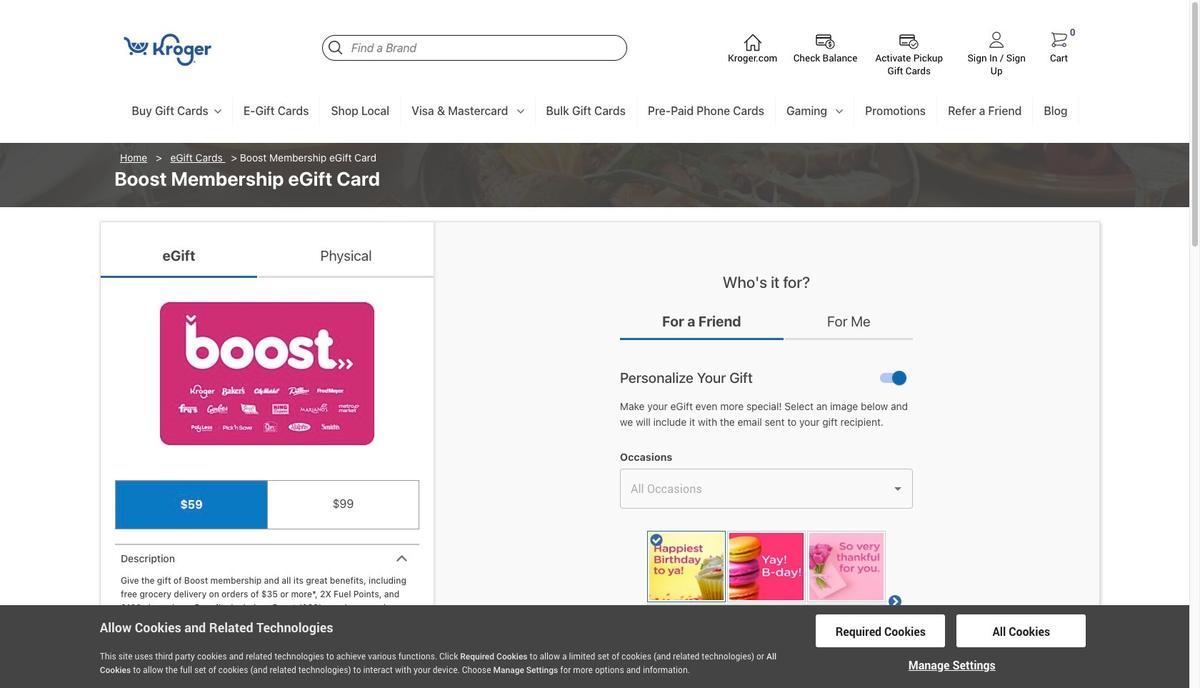 Task type: describe. For each thing, give the bounding box(es) containing it.
Search our gift cards search field
[[322, 35, 628, 61]]

utility navigation element
[[100, 0, 1101, 96]]

All Occasions text field
[[627, 475, 886, 502]]

wow, thanks a lot image
[[647, 604, 726, 675]]

so very thankful image
[[808, 531, 886, 602]]



Task type: vqa. For each thing, say whether or not it's contained in the screenshot.
Kroger company "IMAGE"
yes



Task type: locate. For each thing, give the bounding box(es) containing it.
happiest birthday image
[[647, 531, 726, 602]]

use your vacay days image
[[808, 604, 886, 675]]

you're going places image
[[728, 604, 806, 675]]

kroger company image
[[122, 31, 214, 68]]

option group
[[115, 480, 420, 530]]

yay bday image
[[728, 531, 806, 602]]

None field
[[620, 469, 913, 509]]

boost membership egift card image
[[160, 302, 375, 445]]

tab list
[[620, 304, 913, 340]]

Search search field
[[322, 35, 628, 61]]



